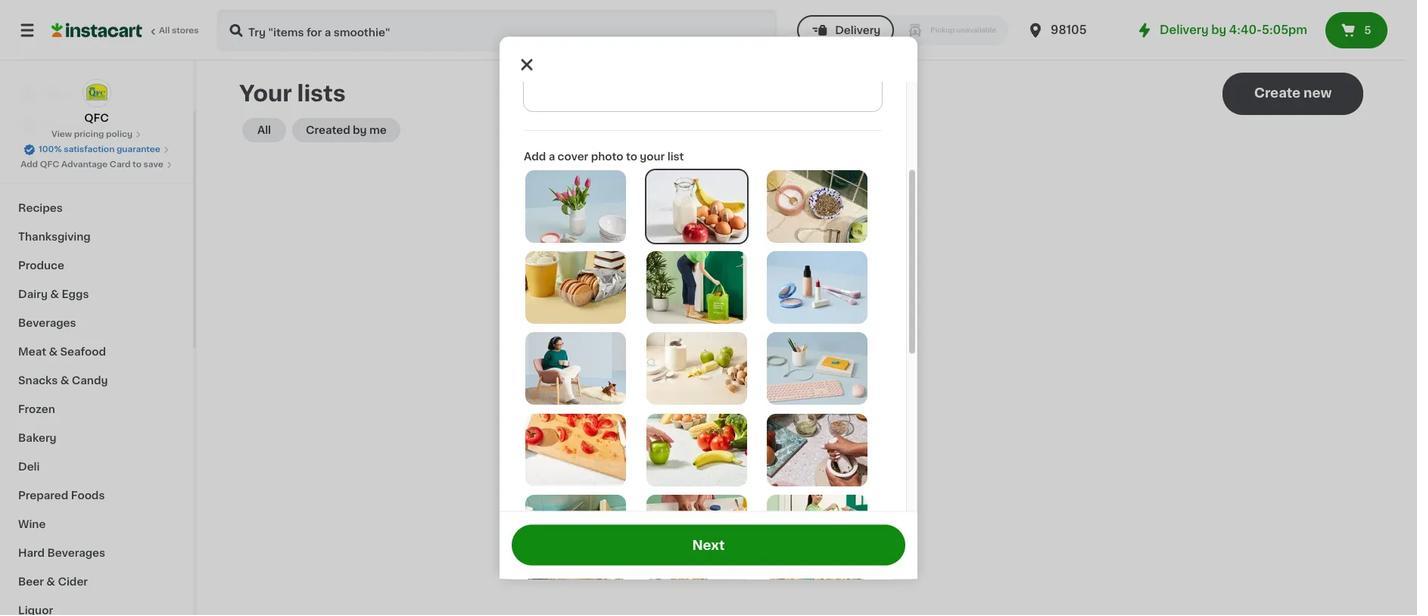 Task type: locate. For each thing, give the bounding box(es) containing it.
lists up will
[[787, 314, 814, 326]]

bakery link
[[9, 424, 184, 453]]

a
[[549, 152, 555, 162], [810, 364, 818, 376]]

beer & cider
[[18, 577, 88, 588]]

1 horizontal spatial add
[[524, 152, 546, 162]]

delivery by 4:40-5:05pm link
[[1136, 21, 1308, 39]]

1 horizontal spatial create
[[1255, 87, 1301, 99]]

to
[[626, 152, 638, 162], [133, 161, 142, 169]]

create for create new
[[1255, 87, 1301, 99]]

lists inside no lists yet lists you create will be saved here.
[[709, 331, 735, 342]]

prepared
[[18, 491, 68, 501]]

buy
[[42, 119, 64, 130]]

1 horizontal spatial lists
[[787, 314, 814, 326]]

a bulb of garlic, a bowl of salt, a bowl of pepper, a bowl of cut celery. image
[[767, 170, 868, 243]]

lists
[[42, 149, 69, 160], [709, 331, 735, 342]]

list down be on the right bottom
[[821, 364, 841, 376]]

lists inside no lists yet lists you create will be saved here.
[[787, 314, 814, 326]]

delivery inside delivery by 4:40-5:05pm link
[[1160, 24, 1209, 36]]

list inside list_add_items dialog
[[668, 152, 684, 162]]

by inside button
[[353, 125, 367, 136]]

by left me
[[353, 125, 367, 136]]

your lists
[[239, 83, 346, 105]]

lists link
[[9, 139, 184, 170]]

create down the "create"
[[762, 364, 807, 376]]

a inside dialog
[[549, 152, 555, 162]]

a for add
[[549, 152, 555, 162]]

0 horizontal spatial create
[[762, 364, 807, 376]]

0 vertical spatial list
[[668, 152, 684, 162]]

an apple, a small pitcher of milk, a banana, and a carton of 6 eggs. image
[[646, 170, 747, 243]]

add left cover
[[524, 152, 546, 162]]

& left eggs
[[50, 289, 59, 300]]

0 horizontal spatial delivery
[[835, 25, 881, 36]]

a person with white painted nails grinding some spices with a mortar and pestle. image
[[767, 414, 868, 487]]

create new
[[1255, 87, 1332, 99]]

shop link
[[9, 79, 184, 109]]

5 button
[[1326, 12, 1388, 48]]

& left candy
[[60, 376, 69, 386]]

add inside add qfc advantage card to save link
[[21, 161, 38, 169]]

& right "meat"
[[49, 347, 58, 357]]

1 horizontal spatial list
[[821, 364, 841, 376]]

1 vertical spatial a
[[810, 364, 818, 376]]

here.
[[867, 331, 894, 342]]

recipes
[[18, 203, 63, 214]]

a down will
[[810, 364, 818, 376]]

a jar of flour, a stick of sliced butter, 3 granny smith apples, a carton of 7 eggs. image
[[646, 333, 747, 406]]

&
[[50, 289, 59, 300], [49, 347, 58, 357], [60, 376, 69, 386], [46, 577, 55, 588]]

add inside list_add_items dialog
[[524, 152, 546, 162]]

view pricing policy link
[[51, 129, 142, 141]]

lists down 'view'
[[42, 149, 69, 160]]

add qfc advantage card to save
[[21, 161, 163, 169]]

snacks
[[18, 376, 58, 386]]

1 vertical spatial lists
[[709, 331, 735, 342]]

1 vertical spatial by
[[353, 125, 367, 136]]

list
[[668, 152, 684, 162], [821, 364, 841, 376]]

delivery for delivery by 4:40-5:05pm
[[1160, 24, 1209, 36]]

created
[[306, 125, 350, 136]]

0 vertical spatial qfc
[[84, 113, 109, 123]]

delivery
[[1160, 24, 1209, 36], [835, 25, 881, 36]]

dairy & eggs
[[18, 289, 89, 300]]

0 vertical spatial by
[[1212, 24, 1227, 36]]

0 horizontal spatial lists
[[297, 83, 346, 105]]

it
[[66, 119, 74, 130]]

guarantee
[[117, 145, 160, 154]]

1 vertical spatial qfc
[[40, 161, 59, 169]]

0 vertical spatial lists
[[42, 149, 69, 160]]

qfc logo image
[[82, 79, 111, 108]]

all inside button
[[257, 125, 271, 136]]

all for all
[[257, 125, 271, 136]]

5:05pm
[[1263, 24, 1308, 36]]

1 vertical spatial all
[[257, 125, 271, 136]]

create left new
[[1255, 87, 1301, 99]]

list inside create a list link
[[821, 364, 841, 376]]

lists
[[297, 83, 346, 105], [787, 314, 814, 326]]

prepared foods link
[[9, 482, 184, 510]]

1 horizontal spatial lists
[[709, 331, 735, 342]]

& right beer
[[46, 577, 55, 588]]

lists up created
[[297, 83, 346, 105]]

create
[[1255, 87, 1301, 99], [762, 364, 807, 376]]

all button
[[242, 118, 286, 142]]

you
[[737, 331, 757, 342]]

to left 'your'
[[626, 152, 638, 162]]

qfc
[[84, 113, 109, 123], [40, 161, 59, 169]]

1 vertical spatial lists
[[787, 314, 814, 326]]

1 horizontal spatial by
[[1212, 24, 1227, 36]]

eggs
[[62, 289, 89, 300]]

frozen
[[18, 404, 55, 415]]

by
[[1212, 24, 1227, 36], [353, 125, 367, 136]]

0 horizontal spatial by
[[353, 125, 367, 136]]

add for add a cover photo to your list
[[524, 152, 546, 162]]

1 horizontal spatial to
[[626, 152, 638, 162]]

beverages up cider in the bottom left of the page
[[47, 548, 105, 559]]

next button
[[512, 525, 906, 566]]

qfc down '100%'
[[40, 161, 59, 169]]

by left 4:40-
[[1212, 24, 1227, 36]]

all
[[159, 27, 170, 35], [257, 125, 271, 136]]

1 vertical spatial list
[[821, 364, 841, 376]]

a woman handing over a grocery bag to a customer through their front door. image
[[767, 496, 868, 569]]

a small bottle of milk, a bowl and a whisk, a carton of 6 eggs, a bunch of tomatoes on the vine, sliced cheese, a head of lettuce, and a loaf of bread. image
[[526, 496, 626, 569]]

by for created
[[353, 125, 367, 136]]

1 horizontal spatial all
[[257, 125, 271, 136]]

a woman sitting on a chair wearing headphones holding a drink in her hand with a small brown dog on the floor by her side. image
[[526, 333, 626, 406]]

thanksgiving link
[[9, 223, 184, 251]]

delivery for delivery
[[835, 25, 881, 36]]

0 horizontal spatial to
[[133, 161, 142, 169]]

photo
[[591, 152, 624, 162]]

delivery inside delivery 'button'
[[835, 25, 881, 36]]

hard
[[18, 548, 45, 559]]

list right 'your'
[[668, 152, 684, 162]]

1 vertical spatial create
[[762, 364, 807, 376]]

& for meat
[[49, 347, 58, 357]]

snacks & candy
[[18, 376, 108, 386]]

an shopper setting a bag of groceries down at someone's door. image
[[646, 252, 747, 325]]

1 horizontal spatial a
[[810, 364, 818, 376]]

0 horizontal spatial list
[[668, 152, 684, 162]]

1 horizontal spatial delivery
[[1160, 24, 1209, 36]]

create for create a list
[[762, 364, 807, 376]]

0 vertical spatial create
[[1255, 87, 1301, 99]]

to down guarantee
[[133, 161, 142, 169]]

by for delivery
[[1212, 24, 1227, 36]]

4:40-
[[1230, 24, 1263, 36]]

meat & seafood
[[18, 347, 106, 357]]

yet
[[817, 314, 839, 326]]

create new button
[[1223, 73, 1364, 115]]

0 horizontal spatial all
[[159, 27, 170, 35]]

next
[[693, 540, 725, 552]]

qfc up view pricing policy link
[[84, 113, 109, 123]]

add for add qfc advantage card to save
[[21, 161, 38, 169]]

a for create
[[810, 364, 818, 376]]

snacks & candy link
[[9, 367, 184, 395]]

& for snacks
[[60, 376, 69, 386]]

0 horizontal spatial a
[[549, 152, 555, 162]]

no lists yet lists you create will be saved here.
[[709, 314, 894, 342]]

beverages down dairy & eggs
[[18, 318, 76, 329]]

beverages
[[18, 318, 76, 329], [47, 548, 105, 559]]

& inside "link"
[[60, 376, 69, 386]]

to inside list_add_items dialog
[[626, 152, 638, 162]]

all left stores
[[159, 27, 170, 35]]

a small white vase of pink tulips, a stack of 3 white bowls, and a rolled napkin. image
[[526, 170, 626, 243]]

to for save
[[133, 161, 142, 169]]

create inside create new button
[[1255, 87, 1301, 99]]

thanksgiving
[[18, 232, 91, 242]]

created by me button
[[292, 118, 400, 142]]

0 vertical spatial lists
[[297, 83, 346, 105]]

0 horizontal spatial add
[[21, 161, 38, 169]]

0 vertical spatial all
[[159, 27, 170, 35]]

0 vertical spatial a
[[549, 152, 555, 162]]

lists left you
[[709, 331, 735, 342]]

all down the your
[[257, 125, 271, 136]]

a left cover
[[549, 152, 555, 162]]

view
[[51, 130, 72, 139]]

add up recipes
[[21, 161, 38, 169]]

create inside create a list link
[[762, 364, 807, 376]]

satisfaction
[[64, 145, 115, 154]]

None search field
[[217, 9, 778, 51]]



Task type: vqa. For each thing, say whether or not it's contained in the screenshot.
Prepared Foods
yes



Task type: describe. For each thing, give the bounding box(es) containing it.
will
[[797, 331, 814, 342]]

recipes link
[[9, 194, 184, 223]]

100%
[[39, 145, 62, 154]]

save
[[144, 161, 163, 169]]

produce
[[18, 261, 64, 271]]

prepared foods
[[18, 491, 105, 501]]

& for beer
[[46, 577, 55, 588]]

new
[[1304, 87, 1332, 99]]

wine link
[[9, 510, 184, 539]]

all for all stores
[[159, 27, 170, 35]]

saved
[[833, 331, 865, 342]]

all stores
[[159, 27, 199, 35]]

1 horizontal spatial qfc
[[84, 113, 109, 123]]

100% satisfaction guarantee button
[[24, 141, 170, 156]]

your
[[640, 152, 665, 162]]

be
[[817, 331, 830, 342]]

all stores link
[[51, 9, 200, 51]]

dairy
[[18, 289, 48, 300]]

delivery button
[[798, 15, 895, 45]]

0 horizontal spatial lists
[[42, 149, 69, 160]]

beverages link
[[9, 309, 184, 338]]

a bar of chocolate cut in half, a yellow pint of white ice cream, a green pint of white ice cream, an open pack of cookies, and a stack of ice cream sandwiches. image
[[526, 252, 626, 325]]

beer
[[18, 577, 44, 588]]

0 horizontal spatial qfc
[[40, 161, 59, 169]]

bakery
[[18, 433, 57, 444]]

no
[[764, 314, 783, 326]]

lists for no
[[787, 314, 814, 326]]

meat & seafood link
[[9, 338, 184, 367]]

lists for your
[[297, 83, 346, 105]]

me
[[370, 125, 387, 136]]

service type group
[[798, 15, 1009, 45]]

hard beverages
[[18, 548, 105, 559]]

list_add_items dialog
[[500, 0, 918, 616]]

buy it again
[[42, 119, 107, 130]]

shop
[[42, 89, 71, 99]]

foods
[[71, 491, 105, 501]]

view pricing policy
[[51, 130, 133, 139]]

meat
[[18, 347, 46, 357]]

create a list link
[[762, 362, 841, 379]]

cover
[[558, 152, 589, 162]]

advantage
[[61, 161, 108, 169]]

your
[[239, 83, 292, 105]]

instacart logo image
[[51, 21, 142, 39]]

hard beverages link
[[9, 539, 184, 568]]

dairy & eggs link
[[9, 280, 184, 309]]

to for your
[[626, 152, 638, 162]]

candy
[[72, 376, 108, 386]]

& for dairy
[[50, 289, 59, 300]]

add a cover photo to your list
[[524, 152, 684, 162]]

again
[[77, 119, 107, 130]]

create
[[760, 331, 794, 342]]

deli
[[18, 462, 40, 473]]

frozen link
[[9, 395, 184, 424]]

a keyboard, mouse, notebook, cup of pencils, wire cable. image
[[767, 333, 868, 406]]

100% satisfaction guarantee
[[39, 145, 160, 154]]

policy
[[106, 130, 133, 139]]

pressed powder, foundation, lip stick, and makeup brushes. image
[[767, 252, 868, 325]]

pricing
[[74, 130, 104, 139]]

created by me
[[306, 125, 387, 136]]

produce link
[[9, 251, 184, 280]]

beer & cider link
[[9, 568, 184, 597]]

wine
[[18, 520, 46, 530]]

qfc link
[[82, 79, 111, 126]]

0 vertical spatial beverages
[[18, 318, 76, 329]]

create a list
[[762, 364, 841, 376]]

cider
[[58, 577, 88, 588]]

a wooden cutting board and knife, and a few sliced tomatoes and two whole tomatoes. image
[[526, 414, 626, 487]]

1 vertical spatial beverages
[[47, 548, 105, 559]]

card
[[110, 161, 131, 169]]

98105
[[1051, 24, 1087, 36]]

deli link
[[9, 453, 184, 482]]

98105 button
[[1027, 9, 1118, 51]]

buy it again link
[[9, 109, 184, 139]]

a person preparing a sandwich on a cutting board, a bunch of carrots, a sliced avocado, a jar of mayonnaise, and a plate of potato chips. image
[[646, 496, 747, 569]]

add qfc advantage card to save link
[[21, 159, 173, 171]]

5
[[1365, 25, 1372, 36]]

delivery by 4:40-5:05pm
[[1160, 24, 1308, 36]]

seafood
[[60, 347, 106, 357]]

a person touching an apple, a banana, a bunch of tomatoes, and an assortment of other vegetables on a counter. image
[[646, 414, 747, 487]]

stores
[[172, 27, 199, 35]]



